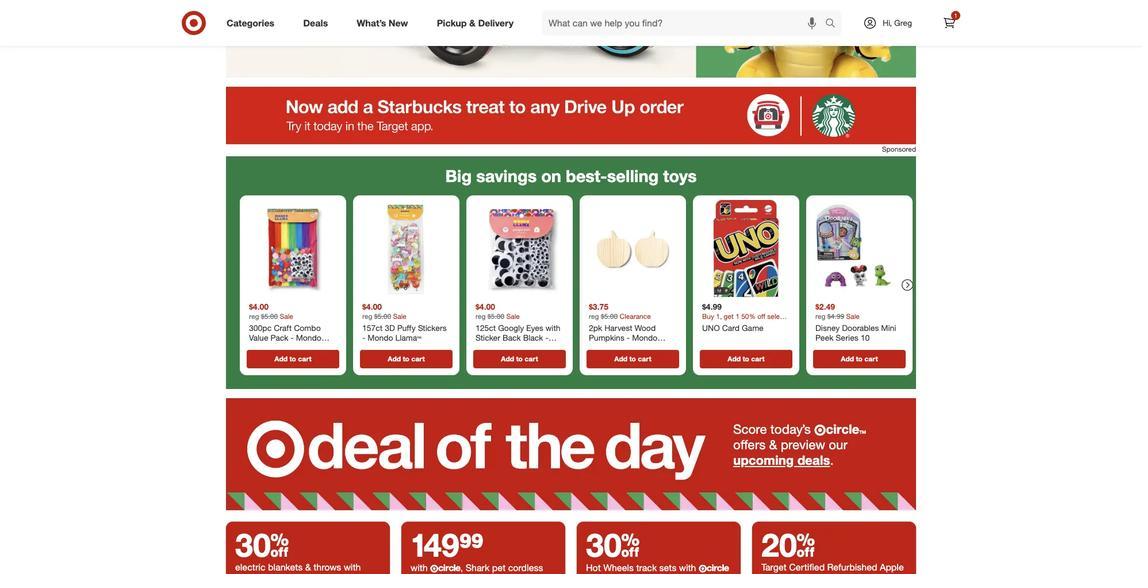 Task type: vqa. For each thing, say whether or not it's contained in the screenshot.
'$3.75'
yes



Task type: locate. For each thing, give the bounding box(es) containing it.
add to cart button down the 10
[[814, 350, 906, 369]]

add to cart button down pack
[[247, 350, 339, 369]]

2 30 from the left
[[586, 526, 640, 565]]

reg inside $4.00 reg $5.00 sale 125ct googly eyes with sticker back black - mondo llama™
[[476, 312, 486, 321]]

2 $4.00 from the left
[[362, 302, 382, 312]]

0 horizontal spatial circle
[[438, 563, 461, 574]]

add to cart for 125ct googly eyes with sticker back black - mondo llama™
[[501, 355, 538, 364]]

sticker
[[476, 333, 501, 343]]

llama™ down puffy
[[396, 333, 422, 343]]

mondo down sticker
[[476, 343, 501, 353]]

30 for 30 electric blankets & throws with
[[235, 526, 289, 565]]

add to cart button
[[247, 350, 339, 369], [360, 350, 453, 369], [473, 350, 566, 369], [587, 350, 679, 369], [700, 350, 793, 369], [814, 350, 906, 369]]

$5.00 inside $4.00 reg $5.00 sale 125ct googly eyes with sticker back black - mondo llama™
[[488, 312, 505, 321]]

big savings on best-selling toys
[[446, 166, 697, 186]]

cart for 2pk harvest wood pumpkins - mondo llama™
[[638, 355, 652, 364]]

circle left shark
[[438, 563, 461, 574]]

1 vertical spatial &
[[769, 437, 778, 453]]

reg up 157ct
[[362, 312, 373, 321]]

reg up 300pc
[[249, 312, 259, 321]]

2 horizontal spatial &
[[769, 437, 778, 453]]

mondo
[[296, 333, 322, 343], [368, 333, 393, 343], [632, 333, 658, 343], [476, 343, 501, 353]]

sale inside $2.49 reg $4.99 sale disney doorables mini peek series 10
[[847, 312, 860, 321]]

with right sets
[[679, 563, 696, 574]]

circle for with
[[438, 563, 461, 574]]

value
[[249, 333, 268, 343]]

1 to from the left
[[290, 355, 296, 364]]

10
[[861, 333, 870, 343]]

llama™ down value
[[249, 343, 275, 353]]

$4.00 inside $4.00 reg $5.00 sale 300pc craft combo value pack - mondo llama™
[[249, 302, 269, 312]]

llama™
[[396, 333, 422, 343], [249, 343, 275, 353], [503, 343, 530, 353], [589, 343, 615, 353]]

with inside $4.00 reg $5.00 sale 125ct googly eyes with sticker back black - mondo llama™
[[546, 323, 561, 333]]

$5.00 for 3d
[[374, 312, 391, 321]]

$5.00 up 3d
[[374, 312, 391, 321]]

$5.00 for craft
[[261, 312, 278, 321]]

sale for craft
[[280, 312, 293, 321]]

2pk
[[589, 323, 603, 333]]

2 horizontal spatial $4.00
[[476, 302, 495, 312]]

llama™ inside $4.00 reg $5.00 sale 157ct 3d puffy stickers - mondo llama™
[[396, 333, 422, 343]]

add
[[275, 355, 288, 364], [388, 355, 401, 364], [501, 355, 514, 364], [615, 355, 628, 364], [728, 355, 741, 364], [841, 355, 854, 364]]

2 cart from the left
[[412, 355, 425, 364]]

add to cart down pack
[[275, 355, 312, 364]]

circle right sets
[[707, 563, 729, 574]]

with
[[546, 323, 561, 333], [344, 562, 361, 574], [411, 563, 430, 574], [679, 563, 696, 574], [801, 574, 818, 575]]

mondo down combo
[[296, 333, 322, 343]]

target
[[762, 562, 787, 574]]

1 $5.00 from the left
[[261, 312, 278, 321]]

reg inside $4.00 reg $5.00 sale 157ct 3d puffy stickers - mondo llama™
[[362, 312, 373, 321]]

add to cart down puffy
[[388, 355, 425, 364]]

to down $3.75 reg $5.00 clearance 2pk harvest wood pumpkins - mondo llama™ in the right bottom of the page
[[630, 355, 636, 364]]

1 add to cart button from the left
[[247, 350, 339, 369]]

add to cart button down game
[[700, 350, 793, 369]]

add to cart down $3.75 reg $5.00 clearance 2pk harvest wood pumpkins - mondo llama™ in the right bottom of the page
[[615, 355, 652, 364]]

$4.99
[[702, 302, 722, 312], [828, 312, 845, 321]]

4 to from the left
[[630, 355, 636, 364]]

eyes
[[526, 323, 544, 333]]

reg inside $3.75 reg $5.00 clearance 2pk harvest wood pumpkins - mondo llama™
[[589, 312, 599, 321]]

our
[[829, 437, 848, 453]]

4 reg from the left
[[589, 312, 599, 321]]

add to cart down back
[[501, 355, 538, 364]]

add to cart down the 10
[[841, 355, 878, 364]]

to down back
[[516, 355, 523, 364]]

add down pack
[[275, 355, 288, 364]]

mondo inside $4.00 reg $5.00 sale 300pc craft combo value pack - mondo llama™
[[296, 333, 322, 343]]

$4.00 reg $5.00 sale 125ct googly eyes with sticker back black - mondo llama™
[[476, 302, 561, 353]]

1 add to cart from the left
[[275, 355, 312, 364]]

1 30 from the left
[[235, 526, 289, 565]]

0 horizontal spatial $4.99
[[702, 302, 722, 312]]

1 horizontal spatial $4.99
[[828, 312, 845, 321]]

6 add to cart button from the left
[[814, 350, 906, 369]]

add down 3d
[[388, 355, 401, 364]]

llama™ inside $3.75 reg $5.00 clearance 2pk harvest wood pumpkins - mondo llama™
[[589, 343, 615, 353]]

& right pickup
[[469, 17, 476, 29]]

3 $4.00 from the left
[[476, 302, 495, 312]]

with right throws
[[344, 562, 361, 574]]

add to cart button down wood
[[587, 350, 679, 369]]

add to cart button for 157ct 3d puffy stickers - mondo llama™
[[360, 350, 453, 369]]

black
[[523, 333, 543, 343]]

$3.75 reg $5.00 clearance 2pk harvest wood pumpkins - mondo llama™
[[589, 302, 658, 353]]

what's new
[[357, 17, 408, 29]]

&
[[469, 17, 476, 29], [769, 437, 778, 453], [305, 562, 311, 574]]

$4.00 up 300pc
[[249, 302, 269, 312]]

$4.00 up 125ct
[[476, 302, 495, 312]]

3 to from the left
[[516, 355, 523, 364]]

3 $5.00 from the left
[[488, 312, 505, 321]]

circle
[[826, 422, 860, 437], [438, 563, 461, 574], [707, 563, 729, 574]]

0 horizontal spatial 30
[[235, 526, 289, 565]]

to down $4.00 reg $5.00 sale 300pc craft combo value pack - mondo llama™
[[290, 355, 296, 364]]

add for disney doorables mini peek series 10
[[841, 355, 854, 364]]

3 cart from the left
[[525, 355, 538, 364]]

craft
[[274, 323, 292, 333]]

$5.00 down $3.75
[[601, 312, 618, 321]]

deals
[[798, 453, 830, 468]]

shark
[[466, 563, 490, 574]]

pickup
[[437, 17, 467, 29]]

1 horizontal spatial $4.00
[[362, 302, 382, 312]]

sale inside $4.00 reg $5.00 sale 125ct googly eyes with sticker back black - mondo llama™
[[507, 312, 520, 321]]

3 add to cart button from the left
[[473, 350, 566, 369]]

pickup & delivery link
[[427, 10, 528, 36]]

& left throws
[[305, 562, 311, 574]]

◎
[[815, 424, 826, 437]]

- inside $3.75 reg $5.00 clearance 2pk harvest wood pumpkins - mondo llama™
[[627, 333, 630, 343]]

6 add from the left
[[841, 355, 854, 364]]

$4.99 up uno
[[702, 302, 722, 312]]

149 99
[[411, 526, 484, 565]]

4 add to cart button from the left
[[587, 350, 679, 369]]

reg for 300pc craft combo value pack - mondo llama™
[[249, 312, 259, 321]]

5 add from the left
[[728, 355, 741, 364]]

1 horizontal spatial &
[[469, 17, 476, 29]]

llama™ down "pumpkins"
[[589, 343, 615, 353]]

1 horizontal spatial 30
[[586, 526, 640, 565]]

6 cart from the left
[[865, 355, 878, 364]]

add to cart down game
[[728, 355, 765, 364]]

- inside $4.00 reg $5.00 sale 125ct googly eyes with sticker back black - mondo llama™
[[546, 333, 549, 343]]

& right offers
[[769, 437, 778, 453]]

- inside $4.00 reg $5.00 sale 300pc craft combo value pack - mondo llama™
[[291, 333, 294, 343]]

uno
[[702, 323, 720, 333]]

1 $4.00 from the left
[[249, 302, 269, 312]]

3 add from the left
[[501, 355, 514, 364]]

$4.00
[[249, 302, 269, 312], [362, 302, 382, 312], [476, 302, 495, 312]]

with left ,
[[411, 563, 430, 574]]

$5.00 inside $4.00 reg $5.00 sale 300pc craft combo value pack - mondo llama™
[[261, 312, 278, 321]]

2 - from the left
[[362, 333, 366, 343]]

sale up puffy
[[393, 312, 407, 321]]

0 vertical spatial &
[[469, 17, 476, 29]]

pet
[[492, 563, 506, 574]]

sale up googly
[[507, 312, 520, 321]]

score today's ◎ circle tm offers & preview our upcoming deals .
[[734, 422, 867, 468]]

reg down $2.49
[[816, 312, 826, 321]]

5 add to cart from the left
[[728, 355, 765, 364]]

llama™ inside $4.00 reg $5.00 sale 125ct googly eyes with sticker back black - mondo llama™
[[503, 343, 530, 353]]

- right pack
[[291, 333, 294, 343]]

1 add from the left
[[275, 355, 288, 364]]

.
[[830, 453, 834, 468]]

cart down combo
[[298, 355, 312, 364]]

series
[[836, 333, 859, 343]]

1 reg from the left
[[249, 312, 259, 321]]

30
[[235, 526, 289, 565], [586, 526, 640, 565]]

- down harvest
[[627, 333, 630, 343]]

to down game
[[743, 355, 750, 364]]

$4.99 inside $2.49 reg $4.99 sale disney doorables mini peek series 10
[[828, 312, 845, 321]]

reg up 125ct
[[476, 312, 486, 321]]

4 - from the left
[[627, 333, 630, 343]]

add to cart for 157ct 3d puffy stickers - mondo llama™
[[388, 355, 425, 364]]

30 inside "30 electric blankets & throws with"
[[235, 526, 289, 565]]

$2.49
[[816, 302, 835, 312]]

reg inside $4.00 reg $5.00 sale 300pc craft combo value pack - mondo llama™
[[249, 312, 259, 321]]

reg for disney doorables mini peek series 10
[[816, 312, 826, 321]]

4 sale from the left
[[847, 312, 860, 321]]

1 horizontal spatial circle
[[707, 563, 729, 574]]

2 vertical spatial &
[[305, 562, 311, 574]]

cart down puffy
[[412, 355, 425, 364]]

cart down wood
[[638, 355, 652, 364]]

reg down $3.75
[[589, 312, 599, 321]]

6 add to cart from the left
[[841, 355, 878, 364]]

4 $5.00 from the left
[[601, 312, 618, 321]]

savings
[[476, 166, 537, 186]]

reg
[[249, 312, 259, 321], [362, 312, 373, 321], [476, 312, 486, 321], [589, 312, 599, 321], [816, 312, 826, 321]]

$5.00 up 125ct
[[488, 312, 505, 321]]

$4.00 up 157ct
[[362, 302, 382, 312]]

4 cart from the left
[[638, 355, 652, 364]]

carousel region
[[226, 157, 917, 399]]

$4.00 inside $4.00 reg $5.00 sale 125ct googly eyes with sticker back black - mondo llama™
[[476, 302, 495, 312]]

1 - from the left
[[291, 333, 294, 343]]

$4.00 for 300pc craft combo value pack - mondo llama™
[[249, 302, 269, 312]]

cart
[[298, 355, 312, 364], [412, 355, 425, 364], [525, 355, 538, 364], [638, 355, 652, 364], [752, 355, 765, 364], [865, 355, 878, 364]]

toys
[[664, 166, 697, 186]]

$5.00 up 300pc
[[261, 312, 278, 321]]

reg inside $2.49 reg $4.99 sale disney doorables mini peek series 10
[[816, 312, 826, 321]]

mondo down 157ct
[[368, 333, 393, 343]]

- right black
[[546, 333, 549, 343]]

track
[[637, 563, 657, 574]]

0 horizontal spatial &
[[305, 562, 311, 574]]

30 electric blankets & throws with
[[235, 526, 361, 574]]

mondo inside $4.00 reg $5.00 sale 157ct 3d puffy stickers - mondo llama™
[[368, 333, 393, 343]]

back
[[503, 333, 521, 343]]

sale inside $4.00 reg $5.00 sale 300pc craft combo value pack - mondo llama™
[[280, 312, 293, 321]]

tm
[[860, 430, 867, 435]]

300pc craft combo value pack - mondo llama™ image
[[245, 200, 342, 298]]

sale for doorables
[[847, 312, 860, 321]]

selling
[[607, 166, 659, 186]]

sale up craft
[[280, 312, 293, 321]]

2pk harvest wood pumpkins - mondo llama™ image
[[585, 200, 682, 298]]

3 sale from the left
[[507, 312, 520, 321]]

add down back
[[501, 355, 514, 364]]

2 sale from the left
[[393, 312, 407, 321]]

add to cart for disney doorables mini peek series 10
[[841, 355, 878, 364]]

combo
[[294, 323, 321, 333]]

- down 157ct
[[362, 333, 366, 343]]

sale for googly
[[507, 312, 520, 321]]

2 add to cart button from the left
[[360, 350, 453, 369]]

$4.00 for 125ct googly eyes with sticker back black - mondo llama™
[[476, 302, 495, 312]]

sale
[[280, 312, 293, 321], [393, 312, 407, 321], [507, 312, 520, 321], [847, 312, 860, 321]]

sale inside $4.00 reg $5.00 sale 157ct 3d puffy stickers - mondo llama™
[[393, 312, 407, 321]]

with right eyes
[[546, 323, 561, 333]]

5 reg from the left
[[816, 312, 826, 321]]

mondo down wood
[[632, 333, 658, 343]]

with down certified on the right
[[801, 574, 818, 575]]

game
[[742, 323, 764, 333]]

pumpkins
[[589, 333, 625, 343]]

2 $5.00 from the left
[[374, 312, 391, 321]]

add down uno card game
[[728, 355, 741, 364]]

cart down game
[[752, 355, 765, 364]]

to
[[290, 355, 296, 364], [403, 355, 410, 364], [516, 355, 523, 364], [630, 355, 636, 364], [743, 355, 750, 364], [856, 355, 863, 364]]

4 add from the left
[[615, 355, 628, 364]]

0 horizontal spatial $4.00
[[249, 302, 269, 312]]

5 to from the left
[[743, 355, 750, 364]]

to for 300pc craft combo value pack - mondo llama™
[[290, 355, 296, 364]]

llama™ down back
[[503, 343, 530, 353]]

2 add from the left
[[388, 355, 401, 364]]

sale up doorables
[[847, 312, 860, 321]]

3 - from the left
[[546, 333, 549, 343]]

cart down black
[[525, 355, 538, 364]]

1 cart from the left
[[298, 355, 312, 364]]

2 horizontal spatial circle
[[826, 422, 860, 437]]

upcoming
[[734, 453, 794, 468]]

add to cart button for 300pc craft combo value pack - mondo llama™
[[247, 350, 339, 369]]

what's
[[357, 17, 386, 29]]

6 to from the left
[[856, 355, 863, 364]]

add to cart button down back
[[473, 350, 566, 369]]

reg for 157ct 3d puffy stickers - mondo llama™
[[362, 312, 373, 321]]

2 reg from the left
[[362, 312, 373, 321]]

hi,
[[883, 18, 892, 28]]

add to cart button down puffy
[[360, 350, 453, 369]]

add down "pumpkins"
[[615, 355, 628, 364]]

add down series
[[841, 355, 854, 364]]

5 cart from the left
[[752, 355, 765, 364]]

$4.99 up disney
[[828, 312, 845, 321]]

circle up the .
[[826, 422, 860, 437]]

2 to from the left
[[403, 355, 410, 364]]

4 add to cart from the left
[[615, 355, 652, 364]]

2 add to cart from the left
[[388, 355, 425, 364]]

add for 300pc craft combo value pack - mondo llama™
[[275, 355, 288, 364]]

157ct
[[362, 323, 383, 333]]

3 reg from the left
[[476, 312, 486, 321]]

$5.00 inside $3.75 reg $5.00 clearance 2pk harvest wood pumpkins - mondo llama™
[[601, 312, 618, 321]]

to down the 10
[[856, 355, 863, 364]]

1 sale from the left
[[280, 312, 293, 321]]

5 add to cart button from the left
[[700, 350, 793, 369]]

$4.00 inside $4.00 reg $5.00 sale 157ct 3d puffy stickers - mondo llama™
[[362, 302, 382, 312]]

-
[[291, 333, 294, 343], [362, 333, 366, 343], [546, 333, 549, 343], [627, 333, 630, 343]]

to down puffy
[[403, 355, 410, 364]]

cart down the 10
[[865, 355, 878, 364]]

3 add to cart from the left
[[501, 355, 538, 364]]

$5.00 inside $4.00 reg $5.00 sale 157ct 3d puffy stickers - mondo llama™
[[374, 312, 391, 321]]



Task type: describe. For each thing, give the bounding box(es) containing it.
categories link
[[217, 10, 289, 36]]

stickers
[[418, 323, 447, 333]]

reg for 125ct googly eyes with sticker back black - mondo llama™
[[476, 312, 486, 321]]

apple
[[880, 562, 904, 574]]

disney
[[816, 323, 840, 333]]

add to cart for 2pk harvest wood pumpkins - mondo llama™
[[615, 355, 652, 364]]

$5.00 for harvest
[[601, 312, 618, 321]]

to for 157ct 3d puffy stickers - mondo llama™
[[403, 355, 410, 364]]

card
[[722, 323, 740, 333]]

cart for uno card game
[[752, 355, 765, 364]]

llama™ inside $4.00 reg $5.00 sale 300pc craft combo value pack - mondo llama™
[[249, 343, 275, 353]]

to for 125ct googly eyes with sticker back black - mondo llama™
[[516, 355, 523, 364]]

30 for 30
[[586, 526, 640, 565]]

clearance
[[620, 312, 651, 321]]

add to cart for uno card game
[[728, 355, 765, 364]]

125ct
[[476, 323, 496, 333]]

20 target certified refurbished apple products with
[[762, 526, 904, 575]]

products
[[762, 574, 799, 575]]

20
[[762, 526, 815, 565]]

125ct googly eyes with sticker back black - mondo llama™ image
[[471, 200, 568, 298]]

add to cart button for 125ct googly eyes with sticker back black - mondo llama™
[[473, 350, 566, 369]]

puffy
[[397, 323, 416, 333]]

add to cart button for 2pk harvest wood pumpkins - mondo llama™
[[587, 350, 679, 369]]

deals
[[303, 17, 328, 29]]

advertisement region
[[226, 87, 917, 144]]

add for uno card game
[[728, 355, 741, 364]]

reg for 2pk harvest wood pumpkins - mondo llama™
[[589, 312, 599, 321]]

circle inside score today's ◎ circle tm offers & preview our upcoming deals .
[[826, 422, 860, 437]]

to for uno card game
[[743, 355, 750, 364]]

what's new link
[[347, 10, 423, 36]]

add to cart button for uno card game
[[700, 350, 793, 369]]

What can we help you find? suggestions appear below search field
[[542, 10, 828, 36]]

best-
[[566, 166, 607, 186]]

target deal of the day image
[[226, 399, 917, 511]]

157ct 3d puffy stickers - mondo llama™ image
[[358, 200, 455, 298]]

cart for 300pc craft combo value pack - mondo llama™
[[298, 355, 312, 364]]

harvest
[[605, 323, 633, 333]]

cordless
[[508, 563, 543, 574]]

electric
[[235, 562, 266, 574]]

sale for 3d
[[393, 312, 407, 321]]

today's
[[771, 422, 811, 437]]

deals link
[[294, 10, 342, 36]]

hi, greg
[[883, 18, 913, 28]]

mondo inside $4.00 reg $5.00 sale 125ct googly eyes with sticker back black - mondo llama™
[[476, 343, 501, 353]]

cart for 157ct 3d puffy stickers - mondo llama™
[[412, 355, 425, 364]]

& inside "30 electric blankets & throws with"
[[305, 562, 311, 574]]

certified
[[789, 562, 825, 574]]

with inside "30 electric blankets & throws with"
[[344, 562, 361, 574]]

circle for hot wheels track sets with
[[707, 563, 729, 574]]

categories
[[227, 17, 275, 29]]

add for 125ct googly eyes with sticker back black - mondo llama™
[[501, 355, 514, 364]]

big
[[446, 166, 472, 186]]

,
[[461, 563, 463, 574]]

wood
[[635, 323, 656, 333]]

- inside $4.00 reg $5.00 sale 157ct 3d puffy stickers - mondo llama™
[[362, 333, 366, 343]]

3d
[[385, 323, 395, 333]]

score
[[734, 422, 767, 437]]

add to cart for 300pc craft combo value pack - mondo llama™
[[275, 355, 312, 364]]

cart for disney doorables mini peek series 10
[[865, 355, 878, 364]]

googly
[[498, 323, 524, 333]]

hot
[[586, 563, 601, 574]]

mondo inside $3.75 reg $5.00 clearance 2pk harvest wood pumpkins - mondo llama™
[[632, 333, 658, 343]]

& inside score today's ◎ circle tm offers & preview our upcoming deals .
[[769, 437, 778, 453]]

blankets
[[268, 562, 303, 574]]

hot wheels track sets with
[[586, 563, 699, 574]]

cart for 125ct googly eyes with sticker back black - mondo llama™
[[525, 355, 538, 364]]

300pc
[[249, 323, 272, 333]]

sets
[[660, 563, 677, 574]]

pack
[[271, 333, 289, 343]]

uno card game image
[[698, 200, 795, 298]]

greg
[[895, 18, 913, 28]]

to for 2pk harvest wood pumpkins - mondo llama™
[[630, 355, 636, 364]]

$3.75
[[589, 302, 609, 312]]

disney doorables mini peek series 10 image
[[811, 200, 908, 298]]

wheels
[[604, 563, 634, 574]]

search
[[820, 18, 848, 30]]

to for disney doorables mini peek series 10
[[856, 355, 863, 364]]

delivery
[[478, 17, 514, 29]]

$4.00 reg $5.00 sale 300pc craft combo value pack - mondo llama™
[[249, 302, 322, 353]]

149
[[411, 526, 460, 565]]

offers
[[734, 437, 766, 453]]

1 link
[[937, 10, 963, 36]]

on
[[542, 166, 561, 186]]

1
[[955, 12, 958, 19]]

doorables
[[842, 323, 879, 333]]

preview
[[781, 437, 826, 453]]

sponsored
[[882, 145, 917, 154]]

$5.00 for googly
[[488, 312, 505, 321]]

$2.49 reg $4.99 sale disney doorables mini peek series 10
[[816, 302, 897, 343]]

$4.00 for 157ct 3d puffy stickers - mondo llama™
[[362, 302, 382, 312]]

add for 2pk harvest wood pumpkins - mondo llama™
[[615, 355, 628, 364]]

with inside 20 target certified refurbished apple products with
[[801, 574, 818, 575]]

share the magic image
[[226, 0, 917, 78]]

uno card game
[[702, 323, 764, 333]]

, shark pet cordless
[[411, 563, 543, 575]]

throws
[[314, 562, 341, 574]]

99
[[460, 526, 484, 565]]

refurbished
[[828, 562, 878, 574]]

peek
[[816, 333, 834, 343]]

mini
[[882, 323, 897, 333]]

pickup & delivery
[[437, 17, 514, 29]]

add for 157ct 3d puffy stickers - mondo llama™
[[388, 355, 401, 364]]

$4.00 reg $5.00 sale 157ct 3d puffy stickers - mondo llama™
[[362, 302, 447, 343]]

search button
[[820, 10, 848, 38]]

new
[[389, 17, 408, 29]]

add to cart button for disney doorables mini peek series 10
[[814, 350, 906, 369]]



